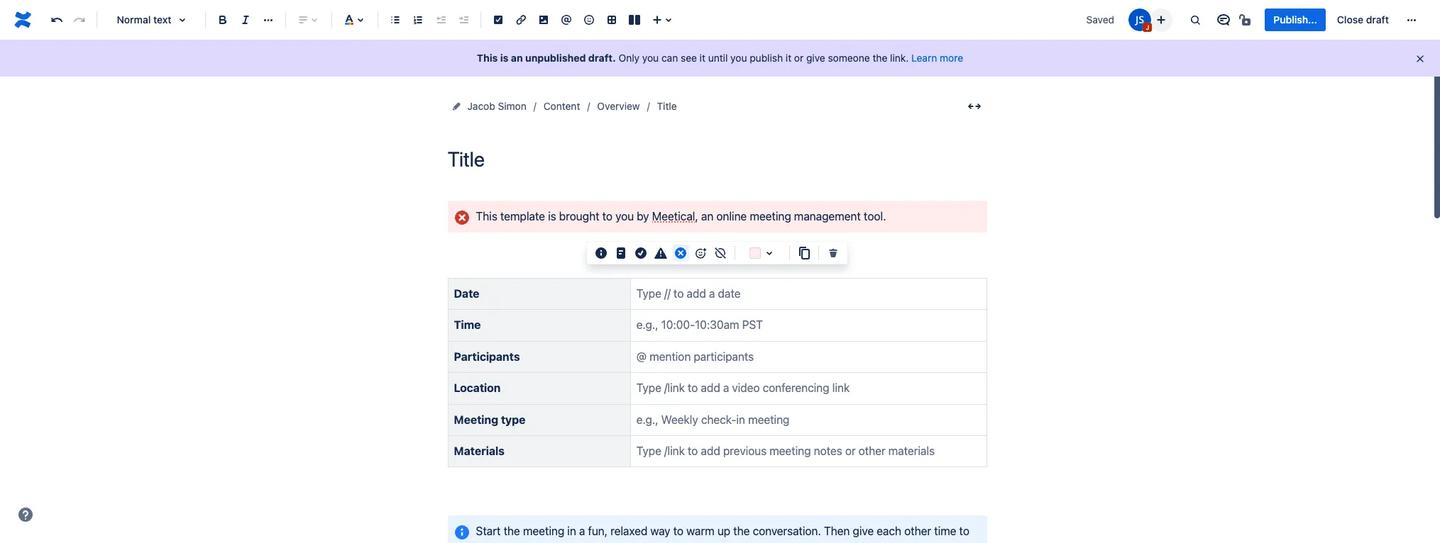 Task type: describe. For each thing, give the bounding box(es) containing it.
unpublished
[[526, 52, 586, 64]]

someone
[[828, 52, 870, 64]]

by
[[637, 210, 649, 223]]

this is an unpublished draft. only you can see it until you publish it or give someone the link. learn more
[[477, 52, 964, 64]]

2 horizontal spatial the
[[873, 52, 888, 64]]

learn
[[912, 52, 938, 64]]

brought
[[559, 210, 600, 223]]

can
[[662, 52, 678, 64]]

jacob simon
[[468, 100, 527, 112]]

relaxed
[[611, 525, 648, 538]]

0 horizontal spatial an
[[511, 52, 523, 64]]

2 horizontal spatial to
[[960, 525, 970, 538]]

content link
[[544, 98, 580, 115]]

title link
[[657, 98, 677, 115]]

time
[[454, 319, 481, 332]]

add image, video, or file image
[[535, 11, 552, 28]]

this for this is an unpublished draft. only you can see it until you publish it or give someone the link. learn more
[[477, 52, 498, 64]]

conversation.
[[753, 525, 821, 538]]

until
[[708, 52, 728, 64]]

draft
[[1367, 13, 1390, 26]]

publish
[[750, 52, 783, 64]]

other
[[905, 525, 932, 538]]

action item image
[[490, 11, 507, 28]]

fun,
[[588, 525, 608, 538]]

an inside main content area, start typing to enter text. text box
[[701, 210, 714, 223]]

simon
[[498, 100, 527, 112]]

in
[[568, 525, 576, 538]]

this for this template is brought to you by meetical, an online meeting management tool.
[[476, 210, 498, 223]]

comment icon image
[[1216, 11, 1233, 28]]

meeting inside start the meeting in a fun, relaxed way to warm up the conversation. then give each other time to
[[523, 525, 565, 538]]

or
[[795, 52, 804, 64]]

more formatting image
[[260, 11, 277, 28]]

jacob
[[468, 100, 495, 112]]

outdent ⇧tab image
[[432, 11, 449, 28]]

copy image
[[796, 245, 813, 262]]

emoji image
[[581, 11, 598, 28]]

start the meeting in a fun, relaxed way to warm up the conversation. then give each other time to
[[476, 525, 973, 544]]

see
[[681, 52, 697, 64]]

is inside main content area, start typing to enter text. text box
[[548, 210, 556, 223]]

editor add emoji image
[[692, 245, 709, 262]]

Give this page a title text field
[[448, 148, 987, 171]]

start
[[476, 525, 501, 538]]

table image
[[604, 11, 621, 28]]

way
[[651, 525, 671, 538]]

2 horizontal spatial you
[[731, 52, 747, 64]]

remove image
[[825, 245, 842, 262]]

you inside main content area, start typing to enter text. text box
[[616, 210, 634, 223]]

0 vertical spatial meeting
[[750, 210, 792, 223]]

each
[[877, 525, 902, 538]]

1 horizontal spatial you
[[643, 52, 659, 64]]

move this page image
[[451, 101, 462, 112]]

info image
[[593, 245, 610, 262]]

publish...
[[1274, 13, 1318, 26]]

location
[[454, 382, 501, 395]]

link image
[[513, 11, 530, 28]]

date
[[454, 287, 480, 300]]

panel error image
[[453, 209, 470, 226]]

1 horizontal spatial the
[[734, 525, 750, 538]]



Task type: locate. For each thing, give the bounding box(es) containing it.
Main content area, start typing to enter text. text field
[[439, 201, 996, 544]]

remove emoji image
[[712, 245, 729, 262]]

give right or
[[807, 52, 826, 64]]

to right the time
[[960, 525, 970, 538]]

this template is brought to you by meetical, an online meeting management tool.
[[476, 210, 886, 223]]

meeting up background color image on the right top of page
[[750, 210, 792, 223]]

an left online
[[701, 210, 714, 223]]

saved
[[1087, 13, 1115, 26]]

time
[[935, 525, 957, 538]]

numbered list ⌘⇧7 image
[[410, 11, 427, 28]]

give inside start the meeting in a fun, relaxed way to warm up the conversation. then give each other time to
[[853, 525, 874, 538]]

it right see
[[700, 52, 706, 64]]

close draft
[[1338, 13, 1390, 26]]

tool.
[[864, 210, 886, 223]]

normal text
[[117, 13, 172, 26]]

publish... button
[[1266, 9, 1326, 31]]

overview link
[[597, 98, 640, 115]]

online
[[717, 210, 747, 223]]

the
[[873, 52, 888, 64], [504, 525, 520, 538], [734, 525, 750, 538]]

1 vertical spatial this
[[476, 210, 498, 223]]

confluence image
[[11, 9, 34, 31]]

up
[[718, 525, 731, 538]]

give
[[807, 52, 826, 64], [853, 525, 874, 538]]

a
[[579, 525, 585, 538]]

background color image
[[761, 245, 778, 262]]

bullet list ⌘⇧8 image
[[387, 11, 404, 28]]

0 horizontal spatial to
[[603, 210, 613, 223]]

text
[[153, 13, 172, 26]]

you
[[643, 52, 659, 64], [731, 52, 747, 64], [616, 210, 634, 223]]

0 vertical spatial is
[[500, 52, 509, 64]]

1 horizontal spatial meeting
[[750, 210, 792, 223]]

undo ⌘z image
[[48, 11, 65, 28]]

meeting left the in
[[523, 525, 565, 538]]

1 vertical spatial meeting
[[523, 525, 565, 538]]

warm
[[687, 525, 715, 538]]

the left link.
[[873, 52, 888, 64]]

this
[[477, 52, 498, 64], [476, 210, 498, 223]]

is left brought on the left top
[[548, 210, 556, 223]]

1 horizontal spatial an
[[701, 210, 714, 223]]

redo ⌘⇧z image
[[71, 11, 88, 28]]

0 vertical spatial give
[[807, 52, 826, 64]]

1 horizontal spatial give
[[853, 525, 874, 538]]

to
[[603, 210, 613, 223], [674, 525, 684, 538], [960, 525, 970, 538]]

close
[[1338, 13, 1364, 26]]

help image
[[17, 507, 34, 524]]

learn more link
[[912, 52, 964, 64]]

1 vertical spatial an
[[701, 210, 714, 223]]

success image
[[633, 245, 650, 262]]

it
[[700, 52, 706, 64], [786, 52, 792, 64]]

dismiss image
[[1415, 53, 1427, 65]]

meeting
[[750, 210, 792, 223], [523, 525, 565, 538]]

0 horizontal spatial it
[[700, 52, 706, 64]]

0 vertical spatial this
[[477, 52, 498, 64]]

1 vertical spatial give
[[853, 525, 874, 538]]

then
[[824, 525, 850, 538]]

management
[[794, 210, 861, 223]]

panel info image
[[453, 524, 470, 541]]

this down action item image at left
[[477, 52, 498, 64]]

0 horizontal spatial give
[[807, 52, 826, 64]]

meeting type
[[454, 414, 526, 426]]

give left each
[[853, 525, 874, 538]]

jacob simon image
[[1129, 9, 1152, 31]]

overview
[[597, 100, 640, 112]]

it left or
[[786, 52, 792, 64]]

warning image
[[653, 245, 670, 262]]

normal
[[117, 13, 151, 26]]

type
[[501, 414, 526, 426]]

confluence image
[[11, 9, 34, 31]]

1 it from the left
[[700, 52, 706, 64]]

link.
[[891, 52, 909, 64]]

materials
[[454, 445, 505, 458]]

find and replace image
[[1188, 11, 1205, 28]]

meeting
[[454, 414, 499, 426]]

the right start
[[504, 525, 520, 538]]

title
[[657, 100, 677, 112]]

meetical,
[[652, 210, 699, 223]]

an down link icon on the top of the page
[[511, 52, 523, 64]]

0 horizontal spatial you
[[616, 210, 634, 223]]

note image
[[613, 245, 630, 262]]

only
[[619, 52, 640, 64]]

no restrictions image
[[1239, 11, 1256, 28]]

1 vertical spatial is
[[548, 210, 556, 223]]

the right up
[[734, 525, 750, 538]]

more
[[940, 52, 964, 64]]

normal text button
[[103, 4, 200, 36]]

jacob simon link
[[468, 98, 527, 115]]

you right until
[[731, 52, 747, 64]]

more image
[[1404, 11, 1421, 28]]

bold ⌘b image
[[214, 11, 231, 28]]

1 horizontal spatial to
[[674, 525, 684, 538]]

is down action item image at left
[[500, 52, 509, 64]]

you left can
[[643, 52, 659, 64]]

indent tab image
[[455, 11, 472, 28]]

invite to edit image
[[1153, 11, 1170, 28]]

close draft button
[[1329, 9, 1398, 31]]

0 horizontal spatial is
[[500, 52, 509, 64]]

make page full-width image
[[966, 98, 983, 115]]

you left the by
[[616, 210, 634, 223]]

1 horizontal spatial is
[[548, 210, 556, 223]]

this inside main content area, start typing to enter text. text box
[[476, 210, 498, 223]]

error image
[[672, 245, 689, 262]]

layouts image
[[626, 11, 643, 28]]

0 horizontal spatial the
[[504, 525, 520, 538]]

italic ⌘i image
[[237, 11, 254, 28]]

0 vertical spatial an
[[511, 52, 523, 64]]

template
[[501, 210, 545, 223]]

mention image
[[558, 11, 575, 28]]

0 horizontal spatial meeting
[[523, 525, 565, 538]]

is
[[500, 52, 509, 64], [548, 210, 556, 223]]

participants
[[454, 351, 520, 363]]

1 horizontal spatial it
[[786, 52, 792, 64]]

to right way
[[674, 525, 684, 538]]

content
[[544, 100, 580, 112]]

this right panel error icon
[[476, 210, 498, 223]]

draft.
[[589, 52, 616, 64]]

to right brought on the left top
[[603, 210, 613, 223]]

an
[[511, 52, 523, 64], [701, 210, 714, 223]]

2 it from the left
[[786, 52, 792, 64]]



Task type: vqa. For each thing, say whether or not it's contained in the screenshot.
THE ERROR IMAGE
yes



